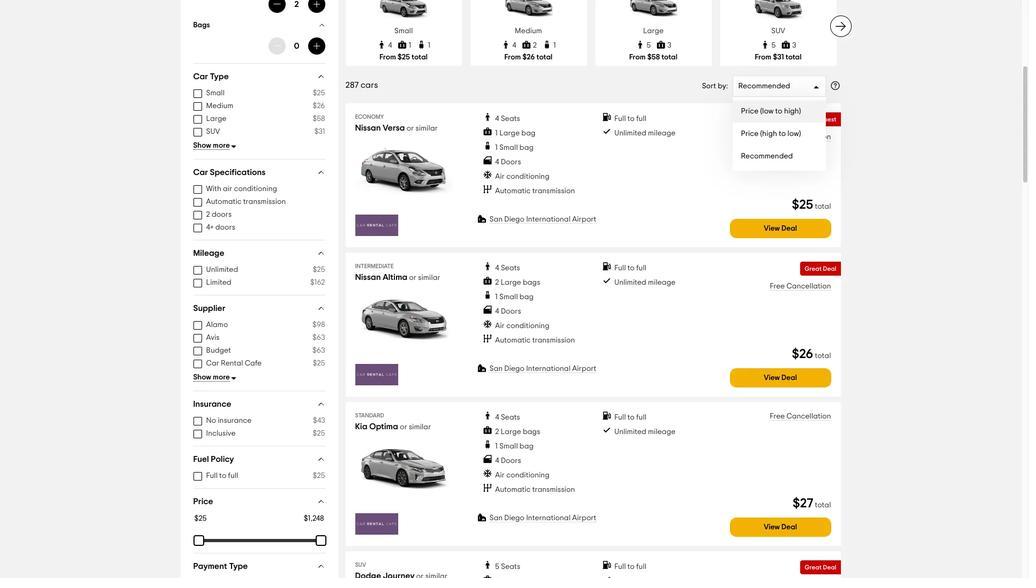 Task type: locate. For each thing, give the bounding box(es) containing it.
medium up from $26 total
[[515, 27, 542, 35]]

cancellation for $25
[[787, 133, 831, 141]]

$26
[[522, 53, 535, 61], [313, 102, 325, 110], [792, 348, 813, 361]]

1 horizontal spatial 5
[[647, 42, 651, 49]]

1 vertical spatial similar
[[418, 274, 440, 282]]

1 free cancellation from the top
[[770, 133, 831, 141]]

2 view deal button from the top
[[730, 369, 831, 388]]

3 seats from the top
[[501, 414, 520, 422]]

2 international from the top
[[526, 365, 571, 373]]

1 vertical spatial free cancellation
[[770, 283, 831, 290]]

full to full
[[614, 115, 646, 123], [614, 265, 646, 272], [614, 414, 646, 422], [206, 473, 238, 480], [614, 564, 646, 571]]

1 from from the left
[[380, 53, 396, 61]]

1 vertical spatial air conditioning
[[495, 322, 549, 330]]

1 air conditioning from the top
[[495, 173, 549, 180]]

2 large bags
[[495, 279, 540, 287], [495, 429, 540, 436]]

view deal
[[764, 225, 797, 232], [764, 374, 797, 382], [764, 524, 797, 532]]

view deal button for $26
[[730, 369, 831, 388]]

more
[[213, 142, 230, 150], [213, 374, 230, 382]]

1 vertical spatial air
[[495, 322, 505, 330]]

san for $27
[[489, 515, 503, 522]]

0 horizontal spatial $31
[[314, 128, 325, 136]]

price left (high
[[741, 130, 759, 138]]

view deal button down '$26 total'
[[730, 369, 831, 388]]

3 cancellation from the top
[[787, 413, 831, 421]]

1 doors from the top
[[501, 158, 521, 166]]

2 vertical spatial diego
[[504, 515, 525, 522]]

1 airport from the top
[[572, 216, 596, 223]]

4 from from the left
[[755, 53, 771, 61]]

full for $26
[[636, 265, 646, 272]]

5 for $31
[[771, 42, 776, 49]]

1 $63 from the top
[[312, 334, 325, 342]]

2 airport from the top
[[572, 365, 596, 373]]

1 bags from the top
[[523, 279, 540, 287]]

1 view deal button from the top
[[730, 219, 831, 238]]

show up insurance
[[193, 374, 211, 382]]

1 small bag for $27
[[495, 443, 534, 451]]

2 $63 from the top
[[312, 347, 325, 355]]

cancellation for $26
[[787, 283, 831, 290]]

bags
[[523, 279, 540, 287], [523, 429, 540, 436]]

0 vertical spatial show more
[[193, 142, 230, 150]]

view deal button down $27
[[730, 518, 831, 537]]

0 vertical spatial airport
[[572, 216, 596, 223]]

full to full for $26
[[614, 265, 646, 272]]

3 4 doors from the top
[[495, 458, 521, 465]]

4 doors for $26
[[495, 308, 521, 316]]

2 air from the top
[[495, 322, 505, 330]]

3 air conditioning from the top
[[495, 472, 549, 480]]

2 show more from the top
[[193, 374, 230, 382]]

3 air from the top
[[495, 472, 505, 480]]

similar inside standard kia optima or similar
[[409, 424, 431, 431]]

1 vertical spatial view deal
[[764, 374, 797, 382]]

2 4 doors from the top
[[495, 308, 521, 316]]

0 vertical spatial 2 large bags
[[495, 279, 540, 287]]

$63 for budget
[[312, 347, 325, 355]]

2 show from the top
[[193, 374, 211, 382]]

2 inside with air conditioning automatic transmission 2 doors 4+ doors
[[206, 211, 210, 219]]

$27
[[793, 498, 813, 511]]

3 1 small bag from the top
[[495, 443, 534, 451]]

2 doors from the top
[[501, 308, 521, 316]]

or inside standard kia optima or similar
[[400, 424, 407, 431]]

car type image for small
[[377, 0, 430, 23]]

car down budget at the left bottom of the page
[[206, 360, 219, 368]]

1 horizontal spatial $31
[[773, 53, 784, 61]]

from for from $25 total
[[380, 53, 396, 61]]

0 vertical spatial similar
[[416, 125, 438, 132]]

medium down car type
[[206, 102, 233, 110]]

2 vertical spatial airport
[[572, 515, 596, 522]]

0 vertical spatial san
[[489, 216, 503, 223]]

1 vertical spatial free
[[770, 283, 785, 290]]

transmission
[[532, 187, 575, 195], [243, 198, 286, 206], [532, 337, 575, 344], [532, 486, 575, 494]]

view deal down $25 total
[[764, 225, 797, 232]]

3 unlimited mileage from the top
[[614, 429, 675, 436]]

transmission for $26
[[532, 337, 575, 344]]

1 international from the top
[[526, 216, 571, 223]]

or right versa
[[407, 125, 414, 132]]

2 vertical spatial san diego international airport
[[489, 515, 596, 522]]

0 vertical spatial doors
[[501, 158, 521, 166]]

0 vertical spatial recommended
[[738, 82, 790, 90]]

1 vertical spatial 4 seats
[[495, 265, 520, 272]]

0 vertical spatial free
[[770, 133, 785, 141]]

next image
[[834, 20, 847, 33]]

2 vertical spatial automatic transmission
[[495, 486, 575, 494]]

2 4 seats from the top
[[495, 265, 520, 272]]

san
[[489, 216, 503, 223], [489, 365, 503, 373], [489, 515, 503, 522]]

1 small bag for $25
[[495, 144, 534, 151]]

3 for from $58 total
[[667, 42, 671, 49]]

view deal down '$26 total'
[[764, 374, 797, 382]]

2 view from the top
[[764, 374, 780, 382]]

1 vertical spatial $26
[[313, 102, 325, 110]]

3 for from $31 total
[[792, 42, 796, 49]]

4 seats for $25
[[495, 115, 520, 123]]

nissan down economy at the left top
[[355, 124, 381, 132]]

1 vertical spatial cancellation
[[787, 283, 831, 290]]

more up car specifications
[[213, 142, 230, 150]]

2
[[294, 0, 299, 9], [533, 42, 537, 49], [206, 211, 210, 219], [495, 279, 499, 287], [495, 429, 499, 436]]

view deal for $25
[[764, 225, 797, 232]]

transmission for $25
[[532, 187, 575, 195]]

type
[[210, 72, 229, 81], [229, 563, 248, 571]]

2 seats from the top
[[501, 265, 520, 272]]

free cancellation
[[770, 133, 831, 141], [770, 283, 831, 290], [770, 413, 831, 421]]

$26 for $26
[[313, 102, 325, 110]]

4 doors for $25
[[495, 158, 521, 166]]

2 vertical spatial view deal button
[[730, 518, 831, 537]]

$63
[[312, 334, 325, 342], [312, 347, 325, 355]]

1 2 large bags from the top
[[495, 279, 540, 287]]

0 vertical spatial car
[[193, 72, 208, 81]]

seats
[[501, 115, 520, 123], [501, 265, 520, 272], [501, 414, 520, 422], [501, 564, 520, 571]]

1 vertical spatial diego
[[504, 365, 525, 373]]

car type image
[[377, 0, 430, 23], [502, 0, 555, 23], [627, 0, 680, 23], [751, 0, 805, 23]]

show more for supplier
[[193, 374, 230, 382]]

1 more from the top
[[213, 142, 230, 150]]

1 unlimited mileage from the top
[[614, 130, 675, 137]]

2 automatic transmission from the top
[[495, 337, 575, 344]]

conditioning inside with air conditioning automatic transmission 2 doors 4+ doors
[[234, 185, 277, 193]]

1 great from the top
[[805, 266, 822, 272]]

0 horizontal spatial $26
[[313, 102, 325, 110]]

mileage for $25
[[648, 130, 675, 137]]

by:
[[718, 82, 728, 90]]

2 vertical spatial view deal
[[764, 524, 797, 532]]

show more up car specifications
[[193, 142, 230, 150]]

2 vertical spatial 4 doors
[[495, 458, 521, 465]]

2 vertical spatial $26
[[792, 348, 813, 361]]

car for car type
[[193, 72, 208, 81]]

price left (low
[[741, 108, 759, 115]]

0 horizontal spatial 3
[[667, 42, 671, 49]]

mileage for $26
[[648, 279, 675, 287]]

2 vertical spatial international
[[526, 515, 571, 522]]

from for from $58 total
[[629, 53, 646, 61]]

large
[[643, 27, 664, 35], [206, 115, 226, 123], [499, 130, 520, 137], [501, 279, 521, 287], [501, 429, 521, 436]]

bags for $27
[[523, 429, 540, 436]]

1 san from the top
[[489, 216, 503, 223]]

5
[[647, 42, 651, 49], [771, 42, 776, 49], [495, 564, 499, 571]]

inclusive
[[206, 430, 236, 438]]

or for $27
[[400, 424, 407, 431]]

automatic for $25
[[495, 187, 531, 195]]

similar right optima
[[409, 424, 431, 431]]

nissan inside intermediate nissan altima or similar
[[355, 273, 381, 282]]

3 up from $31 total
[[792, 42, 796, 49]]

price for price (low to high)
[[741, 108, 759, 115]]

2 bags from the top
[[523, 429, 540, 436]]

intermediate nissan altima or similar
[[355, 264, 440, 282]]

or for $26
[[409, 274, 416, 282]]

similar right versa
[[416, 125, 438, 132]]

unlimited mileage for $25
[[614, 130, 675, 137]]

2 san diego international airport from the top
[[489, 365, 596, 373]]

3 international from the top
[[526, 515, 571, 522]]

more for supplier
[[213, 374, 230, 382]]

1 show more from the top
[[193, 142, 230, 150]]

doors right 4+
[[215, 224, 235, 232]]

suv
[[771, 27, 785, 35], [206, 128, 220, 136], [355, 563, 366, 568]]

deal
[[781, 225, 797, 232], [823, 266, 836, 272], [781, 374, 797, 382], [781, 524, 797, 532], [823, 565, 836, 571]]

avis
[[206, 334, 220, 342]]

1 vertical spatial doors
[[501, 308, 521, 316]]

2 vertical spatial similar
[[409, 424, 431, 431]]

1 vertical spatial great
[[805, 565, 822, 571]]

3
[[667, 42, 671, 49], [792, 42, 796, 49]]

2 vertical spatial price
[[193, 498, 213, 507]]

car type image up from $31 total
[[751, 0, 805, 23]]

unlimited mileage
[[614, 130, 675, 137], [614, 279, 675, 287], [614, 429, 675, 436]]

show more
[[193, 142, 230, 150], [193, 374, 230, 382]]

show up car specifications
[[193, 142, 211, 150]]

3 view deal button from the top
[[730, 518, 831, 537]]

3 airport from the top
[[572, 515, 596, 522]]

free for $25
[[770, 133, 785, 141]]

3 san from the top
[[489, 515, 503, 522]]

fuel
[[193, 456, 209, 464]]

1 vertical spatial more
[[213, 374, 230, 382]]

deal for $27
[[781, 524, 797, 532]]

1 car type image from the left
[[377, 0, 430, 23]]

1 vertical spatial recommended
[[741, 153, 793, 160]]

car for car rental cafe
[[206, 360, 219, 368]]

3 doors from the top
[[501, 458, 521, 465]]

or inside intermediate nissan altima or similar
[[409, 274, 416, 282]]

1 vertical spatial or
[[409, 274, 416, 282]]

0 vertical spatial medium
[[515, 27, 542, 35]]

2 3 from the left
[[792, 42, 796, 49]]

view deal button down $25 total
[[730, 219, 831, 238]]

0 vertical spatial show
[[193, 142, 211, 150]]

2 free cancellation from the top
[[770, 283, 831, 290]]

insurance
[[193, 400, 231, 409]]

more down rental
[[213, 374, 230, 382]]

car up with
[[193, 168, 208, 177]]

small
[[394, 27, 413, 35], [206, 90, 225, 97], [499, 144, 518, 151], [499, 294, 518, 301], [499, 443, 518, 451]]

1 3 from the left
[[667, 42, 671, 49]]

total inside $25 total
[[815, 203, 831, 210]]

1 vertical spatial automatic transmission
[[495, 337, 575, 344]]

1 vertical spatial san
[[489, 365, 503, 373]]

1 view from the top
[[764, 225, 780, 232]]

automatic
[[495, 187, 531, 195], [206, 198, 242, 206], [495, 337, 531, 344], [495, 486, 531, 494]]

2 vertical spatial unlimited mileage
[[614, 429, 675, 436]]

full
[[636, 115, 646, 123], [636, 265, 646, 272], [636, 414, 646, 422], [228, 473, 238, 480], [636, 564, 646, 571]]

similar inside intermediate nissan altima or similar
[[418, 274, 440, 282]]

2 vertical spatial air conditioning
[[495, 472, 549, 480]]

car type image up from $26 total
[[502, 0, 555, 23]]

car type image up from $25 total
[[377, 0, 430, 23]]

2 horizontal spatial 5
[[771, 42, 776, 49]]

2 air conditioning from the top
[[495, 322, 549, 330]]

1 vertical spatial international
[[526, 365, 571, 373]]

bag for $25
[[520, 144, 534, 151]]

2 vertical spatial 4 seats
[[495, 414, 520, 422]]

2 horizontal spatial suv
[[771, 27, 785, 35]]

1 vertical spatial $63
[[312, 347, 325, 355]]

doors for $25
[[501, 158, 521, 166]]

1 vertical spatial bags
[[523, 429, 540, 436]]

automatic transmission for $25
[[495, 187, 575, 195]]

automatic transmission for $26
[[495, 337, 575, 344]]

1 automatic transmission from the top
[[495, 187, 575, 195]]

san diego international airport
[[489, 216, 596, 223], [489, 365, 596, 373], [489, 515, 596, 522]]

1 small bag
[[495, 144, 534, 151], [495, 294, 534, 301], [495, 443, 534, 451]]

0 vertical spatial diego
[[504, 216, 525, 223]]

unlimited
[[614, 130, 646, 137], [206, 266, 238, 274], [614, 279, 646, 287], [614, 429, 646, 436]]

0 vertical spatial $26
[[522, 53, 535, 61]]

0 vertical spatial air conditioning
[[495, 173, 549, 180]]

0 vertical spatial international
[[526, 216, 571, 223]]

0 vertical spatial view deal
[[764, 225, 797, 232]]

similar right altima
[[418, 274, 440, 282]]

1 diego from the top
[[504, 216, 525, 223]]

3 car type image from the left
[[627, 0, 680, 23]]

0
[[294, 42, 299, 50]]

1 cancellation from the top
[[787, 133, 831, 141]]

total
[[412, 53, 428, 61], [537, 53, 553, 61], [662, 53, 678, 61], [786, 53, 802, 61], [815, 203, 831, 210], [815, 352, 831, 360], [815, 502, 831, 510]]

air conditioning
[[495, 173, 549, 180], [495, 322, 549, 330], [495, 472, 549, 480]]

3 up from $58 total
[[667, 42, 671, 49]]

2 1 small bag from the top
[[495, 294, 534, 301]]

view
[[764, 225, 780, 232], [764, 374, 780, 382], [764, 524, 780, 532]]

1 view deal from the top
[[764, 225, 797, 232]]

international
[[526, 216, 571, 223], [526, 365, 571, 373], [526, 515, 571, 522]]

great deal
[[805, 266, 836, 272], [805, 565, 836, 571]]

1 san diego international airport from the top
[[489, 216, 596, 223]]

0 vertical spatial great deal
[[805, 266, 836, 272]]

0 vertical spatial great
[[805, 266, 822, 272]]

2 large bags for $27
[[495, 429, 540, 436]]

car type image for medium
[[502, 0, 555, 23]]

1 mileage from the top
[[648, 130, 675, 137]]

air for $27
[[495, 472, 505, 480]]

1 vertical spatial 1 small bag
[[495, 294, 534, 301]]

0 vertical spatial nissan
[[355, 124, 381, 132]]

doors
[[212, 211, 232, 219], [215, 224, 235, 232]]

view deal down $27
[[764, 524, 797, 532]]

recommended up (low
[[738, 82, 790, 90]]

or right optima
[[400, 424, 407, 431]]

automatic for $27
[[495, 486, 531, 494]]

2 horizontal spatial $26
[[792, 348, 813, 361]]

from $31 total
[[755, 53, 802, 61]]

car
[[193, 72, 208, 81], [193, 168, 208, 177], [206, 360, 219, 368]]

2 san from the top
[[489, 365, 503, 373]]

2 vertical spatial view
[[764, 524, 780, 532]]

air
[[223, 185, 232, 193]]

air conditioning for $27
[[495, 472, 549, 480]]

mileage
[[648, 130, 675, 137], [648, 279, 675, 287], [648, 429, 675, 436]]

payment
[[193, 563, 227, 571]]

price
[[741, 108, 759, 115], [741, 130, 759, 138], [193, 498, 213, 507]]

conditioning for $27
[[506, 472, 549, 480]]

1 1 small bag from the top
[[495, 144, 534, 151]]

or inside economy nissan versa or similar
[[407, 125, 414, 132]]

2 vertical spatial cancellation
[[787, 413, 831, 421]]

0 vertical spatial air
[[495, 173, 505, 180]]

nissan
[[355, 124, 381, 132], [355, 273, 381, 282]]

no
[[206, 418, 216, 425]]

4 car type image from the left
[[751, 0, 805, 23]]

$25 total
[[792, 199, 831, 212]]

3 diego from the top
[[504, 515, 525, 522]]

1 great deal from the top
[[805, 266, 836, 272]]

3 free cancellation from the top
[[770, 413, 831, 421]]

sort by:
[[702, 82, 728, 90]]

1 vertical spatial mileage
[[648, 279, 675, 287]]

$162
[[310, 279, 325, 287]]

4 seats for $26
[[495, 265, 520, 272]]

1 horizontal spatial $58
[[647, 53, 660, 61]]

versa
[[383, 124, 405, 132]]

2 vertical spatial free cancellation
[[770, 413, 831, 421]]

price (low to high)
[[741, 108, 801, 115]]

1 vertical spatial show more
[[193, 374, 230, 382]]

0 vertical spatial type
[[210, 72, 229, 81]]

full for $26
[[614, 265, 626, 272]]

2 cancellation from the top
[[787, 283, 831, 290]]

recommended
[[738, 82, 790, 90], [741, 153, 793, 160]]

0 horizontal spatial medium
[[206, 102, 233, 110]]

1 vertical spatial 2 large bags
[[495, 429, 540, 436]]

1 4 seats from the top
[[495, 115, 520, 123]]

nissan down intermediate
[[355, 273, 381, 282]]

similar for $26
[[418, 274, 440, 282]]

diego
[[504, 216, 525, 223], [504, 365, 525, 373], [504, 515, 525, 522]]

2 unlimited mileage from the top
[[614, 279, 675, 287]]

0 vertical spatial view
[[764, 225, 780, 232]]

3 from from the left
[[629, 53, 646, 61]]

1
[[409, 42, 411, 49], [428, 42, 430, 49], [553, 42, 556, 49], [495, 130, 498, 137], [495, 144, 498, 151], [495, 294, 498, 301], [495, 443, 498, 451]]

1 vertical spatial view
[[764, 374, 780, 382]]

1 4 doors from the top
[[495, 158, 521, 166]]

0 vertical spatial mileage
[[648, 130, 675, 137]]

0 horizontal spatial type
[[210, 72, 229, 81]]

price for price
[[193, 498, 213, 507]]

0 vertical spatial doors
[[212, 211, 232, 219]]

3 automatic transmission from the top
[[495, 486, 575, 494]]

3 mileage from the top
[[648, 429, 675, 436]]

3 view deal from the top
[[764, 524, 797, 532]]

full
[[614, 115, 626, 123], [614, 265, 626, 272], [614, 414, 626, 422], [206, 473, 218, 480], [614, 564, 626, 571]]

fuel policy
[[193, 456, 234, 464]]

0 vertical spatial unlimited mileage
[[614, 130, 675, 137]]

1 free from the top
[[770, 133, 785, 141]]

1 nissan from the top
[[355, 124, 381, 132]]

1 air from the top
[[495, 173, 505, 180]]

0 vertical spatial automatic transmission
[[495, 187, 575, 195]]

full to full for $27
[[614, 414, 646, 422]]

or right altima
[[409, 274, 416, 282]]

doors
[[501, 158, 521, 166], [501, 308, 521, 316], [501, 458, 521, 465]]

subtract bag image
[[273, 42, 281, 50]]

0 vertical spatial more
[[213, 142, 230, 150]]

1 vertical spatial type
[[229, 563, 248, 571]]

maximum price slider
[[309, 530, 333, 553]]

1 seats from the top
[[501, 115, 520, 123]]

show more down rental
[[193, 374, 230, 382]]

0 vertical spatial 4 seats
[[495, 115, 520, 123]]

automatic transmission
[[495, 187, 575, 195], [495, 337, 575, 344], [495, 486, 575, 494]]

nissan inside economy nissan versa or similar
[[355, 124, 381, 132]]

from
[[380, 53, 396, 61], [504, 53, 521, 61], [629, 53, 646, 61], [755, 53, 771, 61]]

seats for $27
[[501, 414, 520, 422]]

2 vertical spatial doors
[[501, 458, 521, 465]]

2 nissan from the top
[[355, 273, 381, 282]]

3 san diego international airport from the top
[[489, 515, 596, 522]]

1 show from the top
[[193, 142, 211, 150]]

view deal button
[[730, 219, 831, 238], [730, 369, 831, 388], [730, 518, 831, 537]]

2 diego from the top
[[504, 365, 525, 373]]

4 doors for $27
[[495, 458, 521, 465]]

2 vertical spatial or
[[400, 424, 407, 431]]

doors up 4+
[[212, 211, 232, 219]]

2 mileage from the top
[[648, 279, 675, 287]]

3 view from the top
[[764, 524, 780, 532]]

to
[[775, 108, 782, 115], [628, 115, 635, 123], [779, 130, 786, 138], [628, 265, 635, 272], [628, 414, 635, 422], [219, 473, 226, 480], [628, 564, 635, 571]]

2 from from the left
[[504, 53, 521, 61]]

1 vertical spatial price
[[741, 130, 759, 138]]

similar
[[416, 125, 438, 132], [418, 274, 440, 282], [409, 424, 431, 431]]

recommended down (high
[[741, 153, 793, 160]]

full for $25
[[614, 115, 626, 123]]

1 vertical spatial suv
[[206, 128, 220, 136]]

high)
[[784, 108, 801, 115]]

1 vertical spatial car
[[193, 168, 208, 177]]

car type image for suv
[[751, 0, 805, 23]]

car type image up from $58 total
[[627, 0, 680, 23]]

2 vertical spatial car
[[206, 360, 219, 368]]

0 vertical spatial bags
[[523, 279, 540, 287]]

2 view deal from the top
[[764, 374, 797, 382]]

3 4 seats from the top
[[495, 414, 520, 422]]

2 2 large bags from the top
[[495, 429, 540, 436]]

airport
[[572, 216, 596, 223], [572, 365, 596, 373], [572, 515, 596, 522]]

2 car type image from the left
[[502, 0, 555, 23]]

2 free from the top
[[770, 283, 785, 290]]

1 vertical spatial view deal button
[[730, 369, 831, 388]]

2 more from the top
[[213, 374, 230, 382]]

$31
[[773, 53, 784, 61], [314, 128, 325, 136]]

2 vertical spatial mileage
[[648, 429, 675, 436]]

1 small bag for $26
[[495, 294, 534, 301]]

$58
[[647, 53, 660, 61], [313, 115, 325, 123]]

$25
[[398, 53, 410, 61], [313, 90, 325, 97], [792, 199, 813, 212], [313, 266, 325, 274], [313, 360, 325, 368], [313, 430, 325, 438], [313, 473, 325, 480], [194, 516, 207, 523]]

price for price (high to low)
[[741, 130, 759, 138]]

unlimited for $25
[[614, 130, 646, 137]]

similar inside economy nissan versa or similar
[[416, 125, 438, 132]]

$1,248
[[304, 516, 324, 523]]

0 vertical spatial cancellation
[[787, 133, 831, 141]]

mileage for $27
[[648, 429, 675, 436]]

car down bags
[[193, 72, 208, 81]]

price up minimum price slider
[[193, 498, 213, 507]]

1 horizontal spatial 3
[[792, 42, 796, 49]]



Task type: describe. For each thing, give the bounding box(es) containing it.
add bag image
[[312, 42, 321, 50]]

from $26 total
[[504, 53, 553, 61]]

view deal for $27
[[764, 524, 797, 532]]

4 seats from the top
[[501, 564, 520, 571]]

air for $26
[[495, 322, 505, 330]]

from for from $31 total
[[755, 53, 771, 61]]

cheapest
[[808, 116, 836, 123]]

budget
[[206, 347, 231, 355]]

view for $27
[[764, 524, 780, 532]]

unlimited for $27
[[614, 429, 646, 436]]

$43
[[313, 418, 325, 425]]

1 horizontal spatial $26
[[522, 53, 535, 61]]

mileage
[[193, 249, 224, 258]]

from $25 total
[[380, 53, 428, 61]]

limited
[[206, 279, 231, 287]]

doors for $27
[[501, 458, 521, 465]]

unlimited for $26
[[614, 279, 646, 287]]

car type image for large
[[627, 0, 680, 23]]

automatic for $26
[[495, 337, 531, 344]]

san diego international airport for $26
[[489, 365, 596, 373]]

car rental cafe
[[206, 360, 262, 368]]

0 vertical spatial $31
[[773, 53, 784, 61]]

altima
[[383, 273, 407, 282]]

(low
[[760, 108, 774, 115]]

airport for $25
[[572, 216, 596, 223]]

low)
[[788, 130, 801, 138]]

small for $27
[[499, 443, 518, 451]]

economy nissan versa or similar
[[355, 114, 438, 132]]

transmission for $27
[[532, 486, 575, 494]]

full to full for $25
[[614, 115, 646, 123]]

add passenger image
[[312, 0, 321, 9]]

diego for $27
[[504, 515, 525, 522]]

small for $25
[[499, 144, 518, 151]]

or for $25
[[407, 125, 414, 132]]

free for $26
[[770, 283, 785, 290]]

287 cars
[[345, 81, 378, 89]]

previous image
[[339, 20, 352, 33]]

more for car type
[[213, 142, 230, 150]]

supplier
[[193, 304, 225, 313]]

287
[[345, 81, 359, 89]]

large for $26
[[501, 279, 521, 287]]

specifications
[[210, 168, 266, 177]]

rental
[[221, 360, 243, 368]]

3 free from the top
[[770, 413, 785, 421]]

unlimited mileage for $26
[[614, 279, 675, 287]]

sort
[[702, 82, 716, 90]]

bag for $26
[[520, 294, 534, 301]]

similar for $25
[[416, 125, 438, 132]]

4+
[[206, 224, 214, 232]]

air conditioning for $26
[[495, 322, 549, 330]]

total inside $27 total
[[815, 502, 831, 510]]

unlimited mileage for $27
[[614, 429, 675, 436]]

price (high to low)
[[741, 130, 801, 138]]

large for $25
[[499, 130, 520, 137]]

$27 total
[[793, 498, 831, 511]]

show for car type
[[193, 142, 211, 150]]

2 great deal from the top
[[805, 565, 836, 571]]

standard
[[355, 413, 384, 419]]

view deal for $26
[[764, 374, 797, 382]]

2 great from the top
[[805, 565, 822, 571]]

deal for $26
[[781, 374, 797, 382]]

cafe
[[245, 360, 262, 368]]

0 vertical spatial $58
[[647, 53, 660, 61]]

san for $26
[[489, 365, 503, 373]]

seats for $26
[[501, 265, 520, 272]]

automatic inside with air conditioning automatic transmission 2 doors 4+ doors
[[206, 198, 242, 206]]

full for $25
[[636, 115, 646, 123]]

4 seats for $27
[[495, 414, 520, 422]]

airport for $27
[[572, 515, 596, 522]]

optima
[[369, 423, 398, 431]]

1 large bag
[[495, 130, 535, 137]]

type for car type
[[210, 72, 229, 81]]

bag for $27
[[520, 443, 534, 451]]

view deal button for $27
[[730, 518, 831, 537]]

bags
[[193, 21, 210, 29]]

0 horizontal spatial 5
[[495, 564, 499, 571]]

$26 for $26 total
[[792, 348, 813, 361]]

automatic transmission for $27
[[495, 486, 575, 494]]

car specifications
[[193, 168, 266, 177]]

0 vertical spatial suv
[[771, 27, 785, 35]]

total inside '$26 total'
[[815, 352, 831, 360]]

show for supplier
[[193, 374, 211, 382]]

$98
[[312, 322, 325, 329]]

full for $27
[[614, 414, 626, 422]]

nissan for $25
[[355, 124, 381, 132]]

1 vertical spatial medium
[[206, 102, 233, 110]]

1 horizontal spatial suv
[[355, 563, 366, 568]]

air conditioning for $25
[[495, 173, 549, 180]]

subtract passenger image
[[273, 0, 281, 9]]

san diego international airport for $27
[[489, 515, 596, 522]]

cars
[[361, 81, 378, 89]]

alamo
[[206, 322, 228, 329]]

car for car specifications
[[193, 168, 208, 177]]

seats for $25
[[501, 115, 520, 123]]

0 horizontal spatial $58
[[313, 115, 325, 123]]

view for $26
[[764, 374, 780, 382]]

doors for $26
[[501, 308, 521, 316]]

with air conditioning automatic transmission 2 doors 4+ doors
[[206, 185, 286, 232]]

1 horizontal spatial medium
[[515, 27, 542, 35]]

intermediate
[[355, 264, 394, 269]]

diego for $26
[[504, 365, 525, 373]]

international for $26
[[526, 365, 571, 373]]

nissan for $26
[[355, 273, 381, 282]]

2 large bags for $26
[[495, 279, 540, 287]]

view for $25
[[764, 225, 780, 232]]

$63 for avis
[[312, 334, 325, 342]]

minimum price slider
[[187, 530, 210, 553]]

policy
[[211, 456, 234, 464]]

san diego international airport for $25
[[489, 216, 596, 223]]

economy
[[355, 114, 384, 120]]

standard kia optima or similar
[[355, 413, 431, 431]]

5 seats
[[495, 564, 520, 571]]

car type
[[193, 72, 229, 81]]

from for from $26 total
[[504, 53, 521, 61]]

kia
[[355, 423, 367, 431]]

free cancellation for $26
[[770, 283, 831, 290]]

air for $25
[[495, 173, 505, 180]]

insurance
[[218, 418, 252, 425]]

transmission inside with air conditioning automatic transmission 2 doors 4+ doors
[[243, 198, 286, 206]]

small for $26
[[499, 294, 518, 301]]

1 vertical spatial doors
[[215, 224, 235, 232]]

deal for $25
[[781, 225, 797, 232]]

san for $25
[[489, 216, 503, 223]]

$26 total
[[792, 348, 831, 361]]

show more for car type
[[193, 142, 230, 150]]

view deal button for $25
[[730, 219, 831, 238]]

airport for $26
[[572, 365, 596, 373]]

payment type
[[193, 563, 248, 571]]

free cancellation for $25
[[770, 133, 831, 141]]

(high
[[760, 130, 777, 138]]

1 vertical spatial $31
[[314, 128, 325, 136]]

from $58 total
[[629, 53, 678, 61]]

with
[[206, 185, 221, 193]]

no insurance
[[206, 418, 252, 425]]



Task type: vqa. For each thing, say whether or not it's contained in the screenshot.


